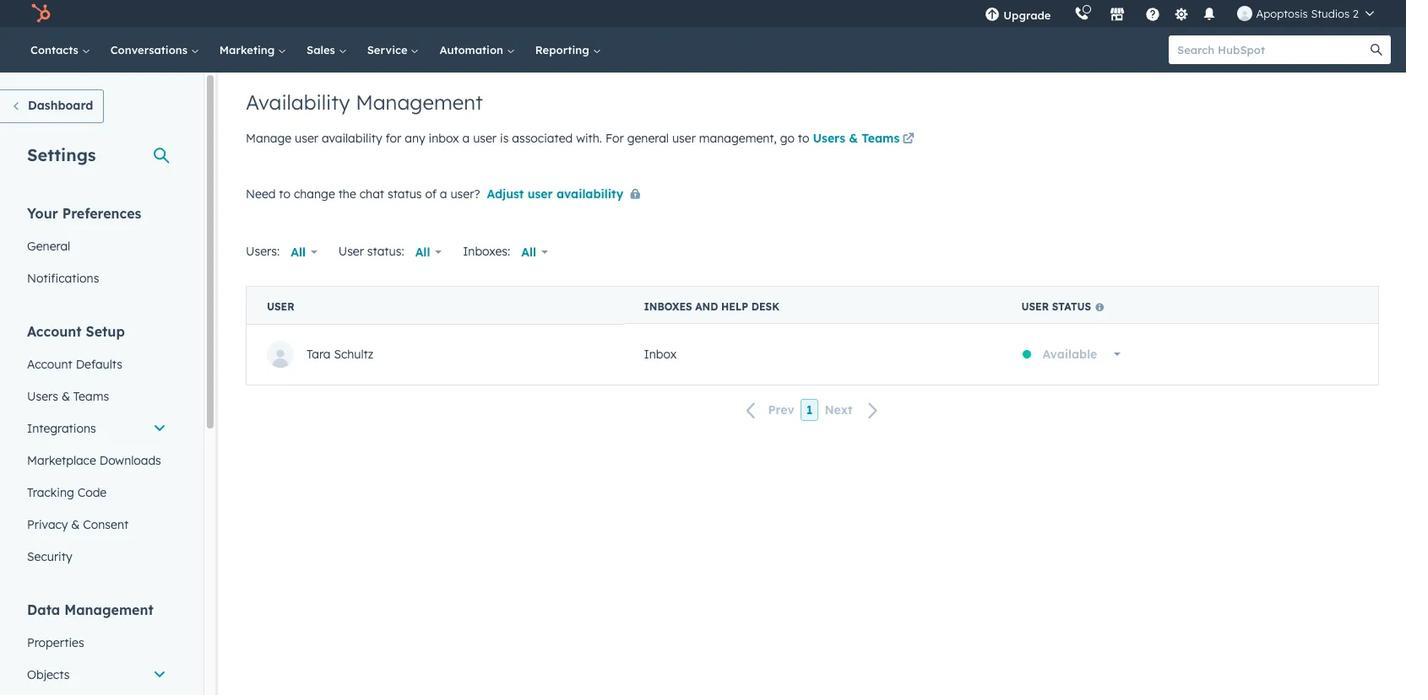 Task type: vqa. For each thing, say whether or not it's contained in the screenshot.
Close Image
no



Task type: locate. For each thing, give the bounding box(es) containing it.
integrations
[[27, 421, 96, 437]]

2 horizontal spatial all button
[[510, 236, 559, 269]]

management for data management
[[64, 602, 154, 619]]

1 vertical spatial &
[[62, 389, 70, 405]]

users & teams up integrations
[[27, 389, 109, 405]]

2
[[1353, 7, 1359, 20]]

users & teams link right go
[[813, 130, 917, 150]]

user left status
[[1022, 301, 1049, 313]]

Search HubSpot search field
[[1169, 35, 1376, 64]]

user
[[338, 244, 364, 259]]

search image
[[1371, 44, 1383, 56]]

account up account defaults
[[27, 323, 82, 340]]

properties link
[[17, 628, 177, 660]]

tracking code link
[[17, 477, 177, 509]]

inbox
[[644, 347, 677, 362]]

need to change the chat status of a user?
[[246, 187, 480, 202]]

user
[[1022, 301, 1049, 313], [267, 301, 294, 314]]

0 vertical spatial account
[[27, 323, 82, 340]]

1 vertical spatial users & teams link
[[17, 381, 177, 413]]

your preferences
[[27, 205, 141, 222]]

0 vertical spatial &
[[849, 131, 858, 146]]

& up integrations
[[62, 389, 70, 405]]

1 vertical spatial users
[[27, 389, 58, 405]]

0 vertical spatial users & teams
[[813, 131, 900, 146]]

help button
[[1139, 0, 1168, 27]]

service link
[[357, 27, 429, 73]]

menu item
[[1063, 0, 1066, 27]]

user right adjust
[[528, 187, 553, 202]]

inboxes
[[644, 301, 692, 313]]

tara schultz image
[[1238, 6, 1253, 21]]

account for account defaults
[[27, 357, 72, 372]]

a right of
[[440, 187, 447, 202]]

& for setup
[[62, 389, 70, 405]]

1 horizontal spatial management
[[356, 90, 483, 115]]

0 vertical spatial management
[[356, 90, 483, 115]]

0 horizontal spatial user
[[267, 301, 294, 314]]

1 vertical spatial availability
[[557, 187, 623, 202]]

1 horizontal spatial users
[[813, 131, 846, 146]]

automation
[[440, 43, 507, 57]]

0 horizontal spatial teams
[[73, 389, 109, 405]]

1 all button from the left
[[280, 236, 328, 269]]

tracking code
[[27, 486, 107, 501]]

& right the privacy
[[71, 518, 80, 533]]

service
[[367, 43, 411, 57]]

0 horizontal spatial availability
[[322, 131, 382, 146]]

account
[[27, 323, 82, 340], [27, 357, 72, 372]]

users & teams link for setup
[[17, 381, 177, 413]]

account for account setup
[[27, 323, 82, 340]]

users up integrations
[[27, 389, 58, 405]]

user
[[295, 131, 318, 146], [473, 131, 497, 146], [672, 131, 696, 146], [528, 187, 553, 202]]

link opens in a new window image
[[903, 130, 914, 150], [903, 133, 914, 146]]

1 horizontal spatial user
[[1022, 301, 1049, 313]]

& right go
[[849, 131, 858, 146]]

0 vertical spatial to
[[798, 131, 810, 146]]

marketplaces button
[[1100, 0, 1136, 27]]

the
[[338, 187, 356, 202]]

2 link opens in a new window image from the top
[[903, 133, 914, 146]]

2 all from the left
[[415, 245, 430, 260]]

0 vertical spatial a
[[462, 131, 470, 146]]

users right go
[[813, 131, 846, 146]]

1 account from the top
[[27, 323, 82, 340]]

inbox
[[429, 131, 459, 146]]

all button down the adjust user availability
[[510, 236, 559, 269]]

desk
[[752, 301, 780, 313]]

1 horizontal spatial users & teams link
[[813, 130, 917, 150]]

2 horizontal spatial all
[[521, 245, 536, 260]]

to right go
[[798, 131, 810, 146]]

0 vertical spatial users
[[813, 131, 846, 146]]

user status:
[[338, 244, 404, 259]]

menu
[[973, 0, 1386, 27]]

availability down availability management
[[322, 131, 382, 146]]

all button
[[280, 236, 328, 269], [404, 236, 453, 269], [510, 236, 559, 269]]

1 user from the left
[[1022, 301, 1049, 313]]

user down users:
[[267, 301, 294, 314]]

availability inside "adjust user availability" 'button'
[[557, 187, 623, 202]]

teams inside account setup element
[[73, 389, 109, 405]]

all for user status:
[[415, 245, 430, 260]]

all right users:
[[291, 245, 306, 260]]

management
[[356, 90, 483, 115], [64, 602, 154, 619]]

notifications button
[[1195, 0, 1224, 27]]

all right the status:
[[415, 245, 430, 260]]

1 horizontal spatial &
[[71, 518, 80, 533]]

status:
[[367, 244, 404, 259]]

teams for setup
[[73, 389, 109, 405]]

0 vertical spatial users & teams link
[[813, 130, 917, 150]]

a right inbox
[[462, 131, 470, 146]]

2 horizontal spatial &
[[849, 131, 858, 146]]

settings link
[[1171, 5, 1192, 22]]

to right the need
[[279, 187, 291, 202]]

0 horizontal spatial a
[[440, 187, 447, 202]]

all button for inboxes:
[[510, 236, 559, 269]]

2 user from the left
[[267, 301, 294, 314]]

1 horizontal spatial users & teams
[[813, 131, 900, 146]]

3 all from the left
[[521, 245, 536, 260]]

all button left inboxes:
[[404, 236, 453, 269]]

notifications image
[[1202, 8, 1217, 23]]

users & teams right go
[[813, 131, 900, 146]]

users & teams link
[[813, 130, 917, 150], [17, 381, 177, 413]]

users & teams for setup
[[27, 389, 109, 405]]

1 horizontal spatial teams
[[862, 131, 900, 146]]

availability management
[[246, 90, 483, 115]]

0 vertical spatial availability
[[322, 131, 382, 146]]

1 horizontal spatial availability
[[557, 187, 623, 202]]

2 vertical spatial &
[[71, 518, 80, 533]]

marketplace downloads link
[[17, 445, 177, 477]]

1 horizontal spatial all
[[415, 245, 430, 260]]

data management
[[27, 602, 154, 619]]

all
[[291, 245, 306, 260], [415, 245, 430, 260], [521, 245, 536, 260]]

link opens in a new window image inside users & teams link
[[903, 133, 914, 146]]

all right inboxes:
[[521, 245, 536, 260]]

chat
[[360, 187, 384, 202]]

0 horizontal spatial all
[[291, 245, 306, 260]]

1 vertical spatial teams
[[73, 389, 109, 405]]

availability down with.
[[557, 187, 623, 202]]

0 horizontal spatial to
[[279, 187, 291, 202]]

status
[[1052, 301, 1091, 313]]

teams
[[862, 131, 900, 146], [73, 389, 109, 405]]

1 vertical spatial account
[[27, 357, 72, 372]]

0 horizontal spatial users & teams
[[27, 389, 109, 405]]

for
[[386, 131, 401, 146]]

0 horizontal spatial users
[[27, 389, 58, 405]]

1 vertical spatial management
[[64, 602, 154, 619]]

account setup
[[27, 323, 125, 340]]

& for management
[[849, 131, 858, 146]]

menu containing apoptosis studios 2
[[973, 0, 1386, 27]]

1 horizontal spatial a
[[462, 131, 470, 146]]

2 all button from the left
[[404, 236, 453, 269]]

availability
[[322, 131, 382, 146], [557, 187, 623, 202]]

0 horizontal spatial management
[[64, 602, 154, 619]]

marketplace downloads
[[27, 454, 161, 469]]

hubspot image
[[30, 3, 51, 24]]

apoptosis studios 2 button
[[1228, 0, 1384, 27]]

user inside 'button'
[[528, 187, 553, 202]]

reporting link
[[525, 27, 611, 73]]

3 all button from the left
[[510, 236, 559, 269]]

to
[[798, 131, 810, 146], [279, 187, 291, 202]]

marketing link
[[209, 27, 297, 73]]

all button for user status:
[[404, 236, 453, 269]]

go
[[780, 131, 795, 146]]

management up properties link
[[64, 602, 154, 619]]

all button for users:
[[280, 236, 328, 269]]

status
[[388, 187, 422, 202]]

management up any
[[356, 90, 483, 115]]

teams for management
[[862, 131, 900, 146]]

0 horizontal spatial all button
[[280, 236, 328, 269]]

sales link
[[297, 27, 357, 73]]

next button
[[819, 400, 889, 422]]

user?
[[451, 187, 480, 202]]

of
[[425, 187, 437, 202]]

account defaults link
[[17, 349, 177, 381]]

all button left user
[[280, 236, 328, 269]]

2 account from the top
[[27, 357, 72, 372]]

1 vertical spatial users & teams
[[27, 389, 109, 405]]

1 vertical spatial to
[[279, 187, 291, 202]]

calling icon button
[[1068, 3, 1097, 24]]

users & teams link down defaults
[[17, 381, 177, 413]]

1 all from the left
[[291, 245, 306, 260]]

0 horizontal spatial &
[[62, 389, 70, 405]]

1 horizontal spatial all button
[[404, 236, 453, 269]]

users for account setup
[[27, 389, 58, 405]]

users & teams
[[813, 131, 900, 146], [27, 389, 109, 405]]

inboxes:
[[463, 244, 510, 259]]

0 vertical spatial teams
[[862, 131, 900, 146]]

code
[[77, 486, 107, 501]]

users & teams inside account setup element
[[27, 389, 109, 405]]

adjust user availability
[[487, 187, 623, 202]]

tara schultz
[[307, 347, 374, 362]]

a
[[462, 131, 470, 146], [440, 187, 447, 202]]

users inside account setup element
[[27, 389, 58, 405]]

account down account setup
[[27, 357, 72, 372]]

0 horizontal spatial users & teams link
[[17, 381, 177, 413]]



Task type: describe. For each thing, give the bounding box(es) containing it.
available
[[1043, 347, 1097, 362]]

upgrade image
[[985, 8, 1000, 23]]

all for inboxes:
[[521, 245, 536, 260]]

upgrade
[[1004, 8, 1051, 22]]

calling icon image
[[1075, 7, 1090, 22]]

contacts link
[[20, 27, 100, 73]]

data management element
[[17, 601, 177, 696]]

available button
[[1032, 338, 1131, 372]]

objects
[[27, 668, 70, 683]]

prev button
[[736, 400, 800, 422]]

help
[[721, 301, 748, 313]]

hubspot link
[[20, 3, 63, 24]]

security link
[[17, 541, 177, 573]]

availability for adjust
[[557, 187, 623, 202]]

settings image
[[1174, 7, 1189, 22]]

dashboard
[[28, 98, 93, 113]]

downloads
[[99, 454, 161, 469]]

privacy
[[27, 518, 68, 533]]

with.
[[576, 131, 602, 146]]

user for user status
[[1022, 301, 1049, 313]]

and
[[695, 301, 718, 313]]

management for availability management
[[356, 90, 483, 115]]

security
[[27, 550, 72, 565]]

schultz
[[334, 347, 374, 362]]

general
[[627, 131, 669, 146]]

user down availability
[[295, 131, 318, 146]]

automation link
[[429, 27, 525, 73]]

privacy & consent
[[27, 518, 129, 533]]

adjust
[[487, 187, 524, 202]]

need
[[246, 187, 276, 202]]

help image
[[1146, 8, 1161, 23]]

is
[[500, 131, 509, 146]]

user status
[[1022, 301, 1091, 313]]

studios
[[1311, 7, 1350, 20]]

general
[[27, 239, 70, 254]]

1 button
[[800, 400, 819, 422]]

your
[[27, 205, 58, 222]]

marketplace
[[27, 454, 96, 469]]

user right general on the left top of the page
[[672, 131, 696, 146]]

marketing
[[219, 43, 278, 57]]

prev
[[768, 403, 795, 418]]

objects button
[[17, 660, 177, 692]]

inboxes and help desk
[[644, 301, 780, 313]]

tara
[[307, 347, 331, 362]]

preferences
[[62, 205, 141, 222]]

account setup element
[[17, 323, 177, 573]]

account defaults
[[27, 357, 122, 372]]

tracking
[[27, 486, 74, 501]]

users & teams link for management
[[813, 130, 917, 150]]

management,
[[699, 131, 777, 146]]

pagination navigation
[[246, 399, 1379, 422]]

next
[[825, 403, 853, 418]]

user for user
[[267, 301, 294, 314]]

search button
[[1362, 35, 1391, 64]]

conversations link
[[100, 27, 209, 73]]

users for availability management
[[813, 131, 846, 146]]

user left 'is'
[[473, 131, 497, 146]]

properties
[[27, 636, 84, 651]]

consent
[[83, 518, 129, 533]]

manage user availability for any inbox a user is associated with. for general user management, go to
[[246, 131, 813, 146]]

availability
[[246, 90, 350, 115]]

all for users:
[[291, 245, 306, 260]]

notifications
[[27, 271, 99, 286]]

users:
[[246, 244, 280, 259]]

conversations
[[110, 43, 191, 57]]

general link
[[17, 231, 177, 263]]

adjust user availability button
[[487, 184, 647, 206]]

settings
[[27, 144, 96, 166]]

manage
[[246, 131, 291, 146]]

1 link opens in a new window image from the top
[[903, 130, 914, 150]]

apoptosis studios 2
[[1256, 7, 1359, 20]]

for
[[605, 131, 624, 146]]

1 horizontal spatial to
[[798, 131, 810, 146]]

privacy & consent link
[[17, 509, 177, 541]]

contacts
[[30, 43, 82, 57]]

any
[[405, 131, 425, 146]]

associated
[[512, 131, 573, 146]]

integrations button
[[17, 413, 177, 445]]

dashboard link
[[0, 90, 104, 123]]

your preferences element
[[17, 204, 177, 295]]

apoptosis
[[1256, 7, 1308, 20]]

availability for manage
[[322, 131, 382, 146]]

change
[[294, 187, 335, 202]]

notifications link
[[17, 263, 177, 295]]

users & teams for management
[[813, 131, 900, 146]]

defaults
[[76, 357, 122, 372]]

marketplaces image
[[1110, 8, 1125, 23]]

1 vertical spatial a
[[440, 187, 447, 202]]

sales
[[307, 43, 338, 57]]

data
[[27, 602, 60, 619]]

reporting
[[535, 43, 592, 57]]

setup
[[86, 323, 125, 340]]



